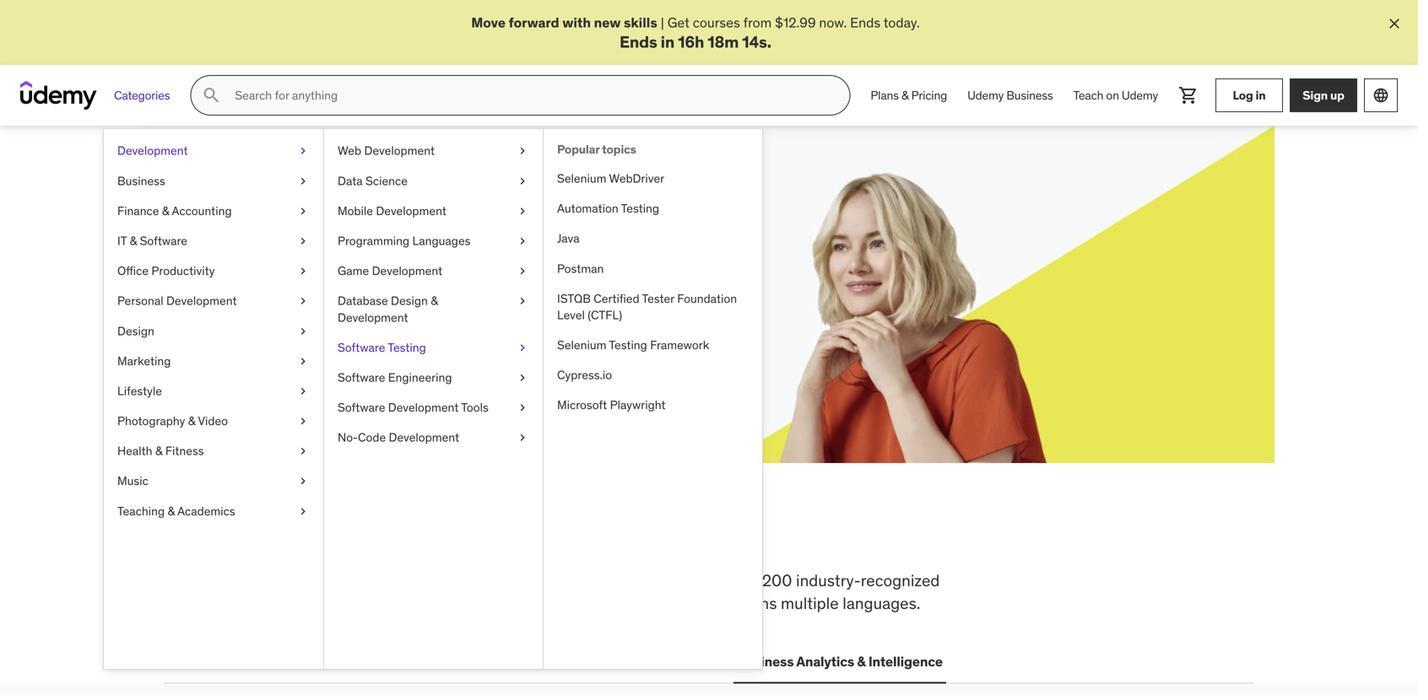 Task type: describe. For each thing, give the bounding box(es) containing it.
skills inside covering critical workplace skills to technical topics, including prep content for over 200 industry-recognized certifications, our catalog supports well-rounded professional development and spans multiple languages.
[[361, 571, 397, 591]]

pricing
[[912, 88, 948, 103]]

engineering
[[388, 370, 452, 385]]

xsmall image for personal development
[[296, 293, 310, 310]]

xsmall image for game development
[[516, 263, 530, 280]]

plans & pricing link
[[861, 75, 958, 116]]

0 horizontal spatial in
[[532, 515, 565, 559]]

ends
[[301, 260, 331, 278]]

development for web development button
[[199, 654, 283, 671]]

development
[[607, 594, 700, 614]]

xsmall image for it & software
[[296, 233, 310, 250]]

new
[[594, 14, 621, 31]]

mobile
[[338, 203, 373, 219]]

industry-
[[796, 571, 861, 591]]

data for data science link
[[338, 173, 363, 189]]

lifestyle
[[117, 384, 162, 399]]

from
[[744, 14, 772, 31]]

covering critical workplace skills to technical topics, including prep content for over 200 industry-recognized certifications, our catalog supports well-rounded professional development and spans multiple languages.
[[164, 571, 940, 614]]

business analytics & intelligence
[[737, 654, 943, 671]]

no-code development link
[[324, 423, 543, 453]]

xsmall image for design
[[296, 323, 310, 340]]

xsmall image for mobile development
[[516, 203, 530, 220]]

1 vertical spatial in
[[1256, 88, 1266, 103]]

no-
[[338, 430, 358, 446]]

choose a language image
[[1373, 87, 1390, 104]]

business for business analytics & intelligence
[[737, 654, 794, 671]]

webdriver
[[609, 171, 665, 186]]

tools
[[461, 400, 489, 416]]

in inside move forward with new skills | get courses from $12.99 now. ends today. ends in 16h 18m 14s .
[[661, 32, 675, 52]]

web development button
[[164, 642, 286, 683]]

leadership
[[424, 654, 493, 671]]

testing for selenium
[[609, 338, 648, 353]]

health
[[117, 444, 152, 459]]

teach on udemy
[[1074, 88, 1159, 103]]

it for it & software
[[117, 234, 127, 249]]

testing for software
[[388, 340, 426, 355]]

skills inside move forward with new skills | get courses from $12.99 now. ends today. ends in 16h 18m 14s .
[[624, 14, 658, 31]]

health & fitness
[[117, 444, 204, 459]]

development for web development link
[[364, 143, 435, 159]]

& for video
[[188, 414, 195, 429]]

development for mobile development link
[[376, 203, 447, 219]]

xsmall image for data science
[[516, 173, 530, 190]]

professional
[[515, 594, 603, 614]]

the
[[220, 515, 274, 559]]

log in
[[1233, 88, 1266, 103]]

productivity
[[152, 264, 215, 279]]

popular
[[557, 142, 600, 157]]

& for accounting
[[162, 203, 169, 219]]

xsmall image for software engineering
[[516, 370, 530, 386]]

health & fitness link
[[104, 437, 323, 467]]

technical
[[419, 571, 484, 591]]

languages
[[413, 234, 471, 249]]

1 vertical spatial skills
[[280, 515, 371, 559]]

science for data science link
[[366, 173, 408, 189]]

business for business
[[117, 173, 165, 189]]

marketing
[[117, 354, 171, 369]]

automation testing link
[[544, 194, 763, 224]]

xsmall image for finance & accounting
[[296, 203, 310, 220]]

game development link
[[324, 256, 543, 286]]

cypress.io
[[557, 368, 612, 383]]

need
[[444, 515, 525, 559]]

data science button
[[510, 642, 600, 683]]

analytics
[[797, 654, 855, 671]]

udemy inside udemy business link
[[968, 88, 1004, 103]]

development inside database design & development
[[338, 310, 408, 325]]

xsmall image for lifestyle
[[296, 383, 310, 400]]

database
[[338, 294, 388, 309]]

& inside button
[[858, 654, 866, 671]]

log
[[1233, 88, 1254, 103]]

sale
[[272, 260, 298, 278]]

$12.99.
[[225, 260, 269, 278]]

development for personal development link
[[166, 294, 237, 309]]

200
[[763, 571, 793, 591]]

& inside database design & development
[[431, 294, 438, 309]]

web development for web development link
[[338, 143, 435, 159]]

software development tools
[[338, 400, 489, 416]]

categories
[[114, 88, 170, 103]]

0 horizontal spatial ends
[[620, 32, 658, 52]]

close image
[[1387, 15, 1404, 32]]

finance & accounting link
[[104, 196, 323, 226]]

(ctfl)
[[588, 308, 622, 323]]

move forward with new skills | get courses from $12.99 now. ends today. ends in 16h 18m 14s .
[[472, 14, 920, 52]]

udemy business link
[[958, 75, 1064, 116]]

selenium webdriver
[[557, 171, 665, 186]]

0 vertical spatial business
[[1007, 88, 1054, 103]]

you
[[377, 515, 438, 559]]

it certifications button
[[300, 642, 407, 683]]

istqb certified tester foundation level (ctfl)
[[557, 291, 737, 323]]

java link
[[544, 224, 763, 254]]

including
[[539, 571, 605, 591]]

level
[[557, 308, 585, 323]]

music
[[117, 474, 148, 489]]

video
[[198, 414, 228, 429]]

xsmall image for programming languages
[[516, 233, 530, 250]]

& for fitness
[[155, 444, 163, 459]]

spans
[[735, 594, 777, 614]]

mobile development link
[[324, 196, 543, 226]]

game development
[[338, 264, 443, 279]]

xsmall image for web development
[[516, 143, 530, 159]]

0 vertical spatial for
[[305, 199, 345, 235]]

office productivity
[[117, 264, 215, 279]]

it & software
[[117, 234, 187, 249]]

automation
[[557, 201, 619, 216]]

office productivity link
[[104, 256, 323, 286]]

xsmall image for marketing
[[296, 353, 310, 370]]

cypress.io link
[[544, 361, 763, 391]]

science for data science button
[[546, 654, 596, 671]]

personal
[[117, 294, 164, 309]]

development link
[[104, 136, 323, 166]]

software engineering link
[[324, 363, 543, 393]]

1 vertical spatial design
[[117, 324, 154, 339]]

software for software testing
[[338, 340, 385, 355]]

selenium testing framework
[[557, 338, 710, 353]]

popular topics
[[557, 142, 637, 157]]

design inside database design & development
[[391, 294, 428, 309]]

topics,
[[488, 571, 535, 591]]



Task type: locate. For each thing, give the bounding box(es) containing it.
automation testing
[[557, 201, 660, 216]]

it & software link
[[104, 226, 323, 256]]

mobile development
[[338, 203, 447, 219]]

&
[[902, 88, 909, 103], [162, 203, 169, 219], [130, 234, 137, 249], [431, 294, 438, 309], [188, 414, 195, 429], [155, 444, 163, 459], [168, 504, 175, 519], [858, 654, 866, 671]]

forward
[[509, 14, 560, 31]]

up
[[1331, 88, 1345, 103]]

development
[[117, 143, 188, 159], [364, 143, 435, 159], [376, 203, 447, 219], [372, 264, 443, 279], [166, 294, 237, 309], [338, 310, 408, 325], [388, 400, 459, 416], [389, 430, 460, 446], [199, 654, 283, 671]]

development for 'software development tools' link
[[388, 400, 459, 416]]

with left new
[[563, 14, 591, 31]]

little
[[479, 241, 506, 259]]

playwright
[[610, 398, 666, 413]]

for right course at the left
[[443, 241, 459, 259]]

all the skills you need in one place
[[164, 515, 726, 559]]

1 vertical spatial data
[[514, 654, 543, 671]]

xsmall image for office productivity
[[296, 263, 310, 280]]

xsmall image
[[516, 173, 530, 190], [516, 203, 530, 220], [296, 263, 310, 280], [296, 293, 310, 310], [516, 293, 530, 310], [516, 370, 530, 386], [296, 383, 310, 400], [516, 400, 530, 416], [296, 413, 310, 430], [516, 430, 530, 447], [296, 444, 310, 460]]

.
[[768, 32, 772, 52]]

1 horizontal spatial web development
[[338, 143, 435, 159]]

foundation
[[677, 291, 737, 306]]

design down game development
[[391, 294, 428, 309]]

selenium testing framework link
[[544, 331, 763, 361]]

1 vertical spatial for
[[443, 241, 459, 259]]

web development
[[338, 143, 435, 159], [167, 654, 283, 671]]

xsmall image inside software engineering link
[[516, 370, 530, 386]]

your
[[350, 199, 411, 235], [273, 241, 299, 259]]

1 vertical spatial selenium
[[557, 338, 607, 353]]

web development up data science link
[[338, 143, 435, 159]]

0 vertical spatial your
[[350, 199, 411, 235]]

1 vertical spatial it
[[303, 654, 315, 671]]

1 horizontal spatial web
[[338, 143, 362, 159]]

sign up link
[[1290, 79, 1358, 112]]

xsmall image inside personal development link
[[296, 293, 310, 310]]

today. inside skills for your future expand your potential with a course for as little as $12.99. sale ends today.
[[334, 260, 370, 278]]

data
[[338, 173, 363, 189], [514, 654, 543, 671]]

xsmall image for photography & video
[[296, 413, 310, 430]]

software testing element
[[543, 129, 763, 670]]

xsmall image inside marketing link
[[296, 353, 310, 370]]

software inside software testing link
[[338, 340, 385, 355]]

teaching
[[117, 504, 165, 519]]

1 horizontal spatial in
[[661, 32, 675, 52]]

testing inside "link"
[[621, 201, 660, 216]]

& right analytics
[[858, 654, 866, 671]]

photography & video
[[117, 414, 228, 429]]

today.
[[884, 14, 920, 31], [334, 260, 370, 278]]

today. down potential
[[334, 260, 370, 278]]

0 vertical spatial data
[[338, 173, 363, 189]]

development down certifications,
[[199, 654, 283, 671]]

udemy right on
[[1122, 88, 1159, 103]]

course
[[398, 241, 439, 259]]

0 horizontal spatial data
[[338, 173, 363, 189]]

software testing link
[[324, 333, 543, 363]]

1 horizontal spatial as
[[509, 241, 523, 259]]

& for pricing
[[902, 88, 909, 103]]

over
[[728, 571, 759, 591]]

microsoft playwright link
[[544, 391, 763, 421]]

xsmall image inside it & software 'link'
[[296, 233, 310, 250]]

development down course at the left
[[372, 264, 443, 279]]

catalog
[[292, 594, 345, 614]]

software up office productivity
[[140, 234, 187, 249]]

postman
[[557, 261, 604, 276]]

1 vertical spatial today.
[[334, 260, 370, 278]]

1 vertical spatial with
[[359, 241, 385, 259]]

ends down new
[[620, 32, 658, 52]]

all
[[164, 515, 213, 559]]

data science for data science link
[[338, 173, 408, 189]]

& for software
[[130, 234, 137, 249]]

xsmall image for business
[[296, 173, 310, 190]]

1 horizontal spatial data science
[[514, 654, 596, 671]]

xsmall image inside software testing link
[[516, 340, 530, 356]]

multiple
[[781, 594, 839, 614]]

2 horizontal spatial for
[[705, 571, 724, 591]]

0 vertical spatial selenium
[[557, 171, 607, 186]]

0 horizontal spatial it
[[117, 234, 127, 249]]

data science for data science button
[[514, 654, 596, 671]]

game
[[338, 264, 369, 279]]

plans & pricing
[[871, 88, 948, 103]]

business inside button
[[737, 654, 794, 671]]

0 vertical spatial science
[[366, 173, 408, 189]]

science inside button
[[546, 654, 596, 671]]

java
[[557, 231, 580, 246]]

database design & development
[[338, 294, 438, 325]]

for for workplace
[[705, 571, 724, 591]]

in right log
[[1256, 88, 1266, 103]]

ends right now.
[[851, 14, 881, 31]]

today. right now.
[[884, 14, 920, 31]]

16h 18m 14s
[[678, 32, 768, 52]]

software up software engineering at the bottom
[[338, 340, 385, 355]]

2 horizontal spatial business
[[1007, 88, 1054, 103]]

& left video
[[188, 414, 195, 429]]

skills up workplace
[[280, 515, 371, 559]]

with
[[563, 14, 591, 31], [359, 241, 385, 259]]

microsoft
[[557, 398, 607, 413]]

certifications
[[317, 654, 403, 671]]

1 horizontal spatial business
[[737, 654, 794, 671]]

data down professional
[[514, 654, 543, 671]]

business analytics & intelligence button
[[734, 642, 947, 683]]

xsmall image for health & fitness
[[296, 444, 310, 460]]

data inside button
[[514, 654, 543, 671]]

move
[[472, 14, 506, 31]]

1 horizontal spatial your
[[350, 199, 411, 235]]

software inside it & software 'link'
[[140, 234, 187, 249]]

& for academics
[[168, 504, 175, 519]]

software inside 'software development tools' link
[[338, 400, 385, 416]]

topics
[[602, 142, 637, 157]]

0 horizontal spatial web
[[167, 654, 196, 671]]

music link
[[104, 467, 323, 497]]

1 horizontal spatial udemy
[[1122, 88, 1159, 103]]

xsmall image for database design & development
[[516, 293, 530, 310]]

web for web development link
[[338, 143, 362, 159]]

0 horizontal spatial design
[[117, 324, 154, 339]]

1 vertical spatial web
[[167, 654, 196, 671]]

0 horizontal spatial today.
[[334, 260, 370, 278]]

Search for anything text field
[[232, 81, 830, 110]]

with inside skills for your future expand your potential with a course for as little as $12.99. sale ends today.
[[359, 241, 385, 259]]

with left a at the top
[[359, 241, 385, 259]]

web
[[338, 143, 362, 159], [167, 654, 196, 671]]

0 vertical spatial skills
[[624, 14, 658, 31]]

web for web development button
[[167, 654, 196, 671]]

for for your
[[443, 241, 459, 259]]

get
[[668, 14, 690, 31]]

software for software engineering
[[338, 370, 385, 385]]

1 horizontal spatial science
[[546, 654, 596, 671]]

0 vertical spatial today.
[[884, 14, 920, 31]]

|
[[661, 14, 665, 31]]

covering
[[164, 571, 228, 591]]

software for software development tools
[[338, 400, 385, 416]]

0 vertical spatial web
[[338, 143, 362, 159]]

fitness
[[165, 444, 204, 459]]

xsmall image inside programming languages link
[[516, 233, 530, 250]]

office
[[117, 264, 149, 279]]

web development for web development button
[[167, 654, 283, 671]]

istqb certified tester foundation level (ctfl) link
[[544, 284, 763, 331]]

it inside it & software 'link'
[[117, 234, 127, 249]]

plans
[[871, 88, 899, 103]]

in down the |
[[661, 32, 675, 52]]

business up finance
[[117, 173, 165, 189]]

1 horizontal spatial design
[[391, 294, 428, 309]]

with inside move forward with new skills | get courses from $12.99 now. ends today. ends in 16h 18m 14s .
[[563, 14, 591, 31]]

xsmall image inside game development link
[[516, 263, 530, 280]]

xsmall image inside data science link
[[516, 173, 530, 190]]

udemy business
[[968, 88, 1054, 103]]

xsmall image inside no-code development link
[[516, 430, 530, 447]]

1 horizontal spatial data
[[514, 654, 543, 671]]

sign up
[[1303, 88, 1345, 103]]

& up office
[[130, 234, 137, 249]]

0 vertical spatial it
[[117, 234, 127, 249]]

data science link
[[324, 166, 543, 196]]

software engineering
[[338, 370, 452, 385]]

for up and
[[705, 571, 724, 591]]

ends
[[851, 14, 881, 31], [620, 32, 658, 52]]

development down categories "dropdown button"
[[117, 143, 188, 159]]

2 vertical spatial business
[[737, 654, 794, 671]]

udemy right pricing
[[968, 88, 1004, 103]]

development down 'software development tools' link
[[389, 430, 460, 446]]

design down the personal
[[117, 324, 154, 339]]

selenium for selenium testing framework
[[557, 338, 607, 353]]

0 horizontal spatial udemy
[[968, 88, 1004, 103]]

0 horizontal spatial data science
[[338, 173, 408, 189]]

testing down (ctfl)
[[609, 338, 648, 353]]

2 udemy from the left
[[1122, 88, 1159, 103]]

1 horizontal spatial ends
[[851, 14, 881, 31]]

today. inside move forward with new skills | get courses from $12.99 now. ends today. ends in 16h 18m 14s .
[[884, 14, 920, 31]]

selenium
[[557, 171, 607, 186], [557, 338, 607, 353]]

teaching & academics
[[117, 504, 235, 519]]

certified
[[594, 291, 640, 306]]

xsmall image for no-code development
[[516, 430, 530, 447]]

xsmall image inside business link
[[296, 173, 310, 190]]

0 vertical spatial with
[[563, 14, 591, 31]]

xsmall image inside finance & accounting link
[[296, 203, 310, 220]]

web development link
[[324, 136, 543, 166]]

2 selenium from the top
[[557, 338, 607, 353]]

& right health
[[155, 444, 163, 459]]

selenium down the popular
[[557, 171, 607, 186]]

it certifications
[[303, 654, 403, 671]]

supports
[[349, 594, 413, 614]]

xsmall image inside 'software development tools' link
[[516, 400, 530, 416]]

data up mobile
[[338, 173, 363, 189]]

shopping cart with 0 items image
[[1179, 85, 1199, 106]]

xsmall image for teaching & academics
[[296, 504, 310, 520]]

data for data science button
[[514, 654, 543, 671]]

workplace
[[284, 571, 358, 591]]

0 horizontal spatial as
[[462, 241, 476, 259]]

data science down professional
[[514, 654, 596, 671]]

xsmall image for software development tools
[[516, 400, 530, 416]]

0 horizontal spatial web development
[[167, 654, 283, 671]]

1 vertical spatial data science
[[514, 654, 596, 671]]

for inside covering critical workplace skills to technical topics, including prep content for over 200 industry-recognized certifications, our catalog supports well-rounded professional development and spans multiple languages.
[[705, 571, 724, 591]]

web development down certifications,
[[167, 654, 283, 671]]

1 horizontal spatial for
[[443, 241, 459, 259]]

business down spans
[[737, 654, 794, 671]]

programming languages
[[338, 234, 471, 249]]

xsmall image for music
[[296, 474, 310, 490]]

1 horizontal spatial today.
[[884, 14, 920, 31]]

xsmall image inside office productivity link
[[296, 263, 310, 280]]

potential
[[303, 241, 356, 259]]

xsmall image inside music "link"
[[296, 474, 310, 490]]

1 horizontal spatial with
[[563, 14, 591, 31]]

microsoft playwright
[[557, 398, 666, 413]]

1 horizontal spatial it
[[303, 654, 315, 671]]

no-code development
[[338, 430, 460, 446]]

as left little on the left
[[462, 241, 476, 259]]

development down database
[[338, 310, 408, 325]]

istqb
[[557, 291, 591, 306]]

software testing
[[338, 340, 426, 355]]

for up potential
[[305, 199, 345, 235]]

development inside button
[[199, 654, 283, 671]]

0 vertical spatial design
[[391, 294, 428, 309]]

prep
[[609, 571, 642, 591]]

udemy image
[[20, 81, 97, 110]]

software
[[140, 234, 187, 249], [338, 340, 385, 355], [338, 370, 385, 385], [338, 400, 385, 416]]

& right the plans
[[902, 88, 909, 103]]

web up mobile
[[338, 143, 362, 159]]

1 vertical spatial business
[[117, 173, 165, 189]]

postman link
[[544, 254, 763, 284]]

1 vertical spatial your
[[273, 241, 299, 259]]

testing up software engineering at the bottom
[[388, 340, 426, 355]]

2 vertical spatial skills
[[361, 571, 397, 591]]

in up 'including'
[[532, 515, 565, 559]]

business link
[[104, 166, 323, 196]]

web inside button
[[167, 654, 196, 671]]

2 vertical spatial for
[[705, 571, 724, 591]]

software down software testing
[[338, 370, 385, 385]]

& right finance
[[162, 203, 169, 219]]

xsmall image inside lifestyle link
[[296, 383, 310, 400]]

database design & development link
[[324, 286, 543, 333]]

xsmall image inside "design" link
[[296, 323, 310, 340]]

0 vertical spatial in
[[661, 32, 675, 52]]

1 as from the left
[[462, 241, 476, 259]]

2 as from the left
[[509, 241, 523, 259]]

selenium webdriver link
[[544, 164, 763, 194]]

finance & accounting
[[117, 203, 232, 219]]

science up mobile development at the left of page
[[366, 173, 408, 189]]

it left certifications
[[303, 654, 315, 671]]

xsmall image for development
[[296, 143, 310, 159]]

xsmall image inside mobile development link
[[516, 203, 530, 220]]

skills left the |
[[624, 14, 658, 31]]

0 vertical spatial data science
[[338, 173, 408, 189]]

software inside software engineering link
[[338, 370, 385, 385]]

testing down 'webdriver' at the top left of page
[[621, 201, 660, 216]]

xsmall image inside web development link
[[516, 143, 530, 159]]

& down game development link
[[431, 294, 438, 309]]

testing for automation
[[621, 201, 660, 216]]

personal development link
[[104, 286, 323, 317]]

xsmall image inside teaching & academics link
[[296, 504, 310, 520]]

science down professional
[[546, 654, 596, 671]]

xsmall image inside development link
[[296, 143, 310, 159]]

future
[[416, 199, 499, 235]]

0 horizontal spatial business
[[117, 173, 165, 189]]

development down engineering
[[388, 400, 459, 416]]

xsmall image for software testing
[[516, 340, 530, 356]]

1 vertical spatial web development
[[167, 654, 283, 671]]

content
[[645, 571, 701, 591]]

data science up mobile
[[338, 173, 408, 189]]

log in link
[[1216, 79, 1284, 112]]

leadership button
[[420, 642, 497, 683]]

development down office productivity link
[[166, 294, 237, 309]]

udemy inside teach on udemy link
[[1122, 88, 1159, 103]]

software up code
[[338, 400, 385, 416]]

selenium up cypress.io
[[557, 338, 607, 353]]

xsmall image inside photography & video link
[[296, 413, 310, 430]]

web down certifications,
[[167, 654, 196, 671]]

submit search image
[[201, 85, 222, 106]]

development up data science link
[[364, 143, 435, 159]]

skills up supports
[[361, 571, 397, 591]]

1 selenium from the top
[[557, 171, 607, 186]]

0 horizontal spatial with
[[359, 241, 385, 259]]

1 udemy from the left
[[968, 88, 1004, 103]]

sign
[[1303, 88, 1329, 103]]

0 horizontal spatial science
[[366, 173, 408, 189]]

programming languages link
[[324, 226, 543, 256]]

xsmall image
[[296, 143, 310, 159], [516, 143, 530, 159], [296, 173, 310, 190], [296, 203, 310, 220], [296, 233, 310, 250], [516, 233, 530, 250], [516, 263, 530, 280], [296, 323, 310, 340], [516, 340, 530, 356], [296, 353, 310, 370], [296, 474, 310, 490], [296, 504, 310, 520]]

0 vertical spatial web development
[[338, 143, 435, 159]]

business left teach
[[1007, 88, 1054, 103]]

0 horizontal spatial your
[[273, 241, 299, 259]]

& right teaching
[[168, 504, 175, 519]]

development up programming languages
[[376, 203, 447, 219]]

2 horizontal spatial in
[[1256, 88, 1266, 103]]

0 horizontal spatial for
[[305, 199, 345, 235]]

as right little on the left
[[509, 241, 523, 259]]

xsmall image inside database design & development link
[[516, 293, 530, 310]]

photography
[[117, 414, 185, 429]]

it up office
[[117, 234, 127, 249]]

data science inside button
[[514, 654, 596, 671]]

development for game development link
[[372, 264, 443, 279]]

it inside it certifications button
[[303, 654, 315, 671]]

selenium for selenium webdriver
[[557, 171, 607, 186]]

2 vertical spatial in
[[532, 515, 565, 559]]

it for it certifications
[[303, 654, 315, 671]]

1 vertical spatial science
[[546, 654, 596, 671]]

& inside 'link'
[[130, 234, 137, 249]]

web development inside button
[[167, 654, 283, 671]]

xsmall image inside health & fitness link
[[296, 444, 310, 460]]

languages.
[[843, 594, 921, 614]]



Task type: vqa. For each thing, say whether or not it's contained in the screenshot.
involved
no



